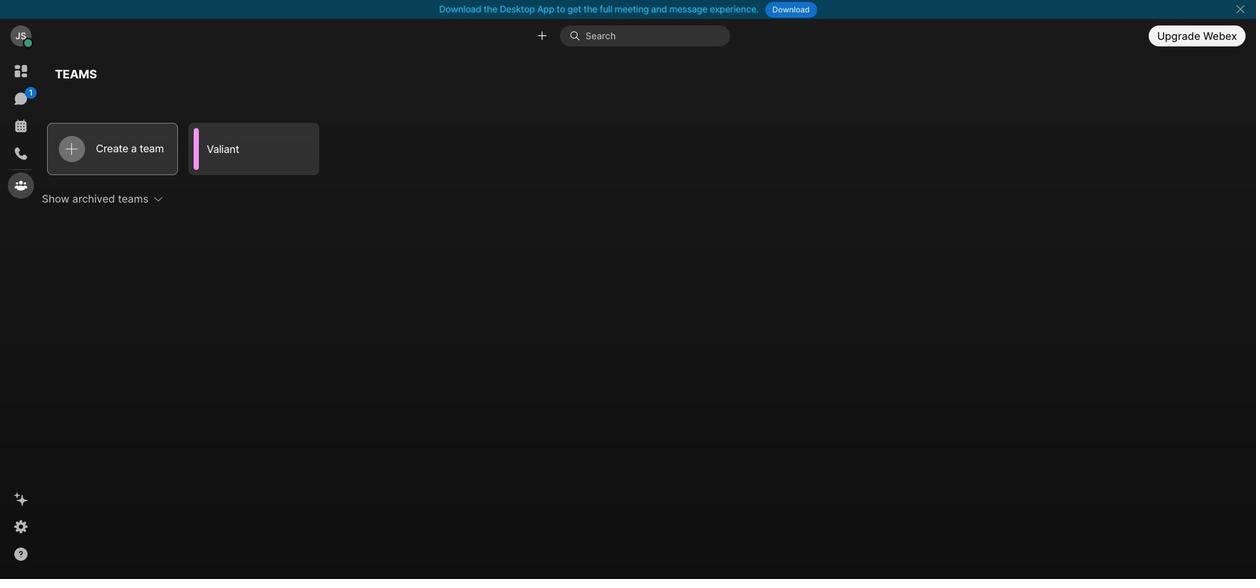 Task type: describe. For each thing, give the bounding box(es) containing it.
show archived teams image
[[154, 194, 163, 203]]

create new team image
[[66, 143, 78, 155]]



Task type: vqa. For each thing, say whether or not it's contained in the screenshot.
Teams List 'List'
yes



Task type: locate. For each thing, give the bounding box(es) containing it.
navigation
[[0, 53, 42, 580]]

teams list list
[[42, 118, 1236, 181]]

cancel_16 image
[[1236, 4, 1246, 14]]

webex tab list
[[8, 58, 37, 199]]



